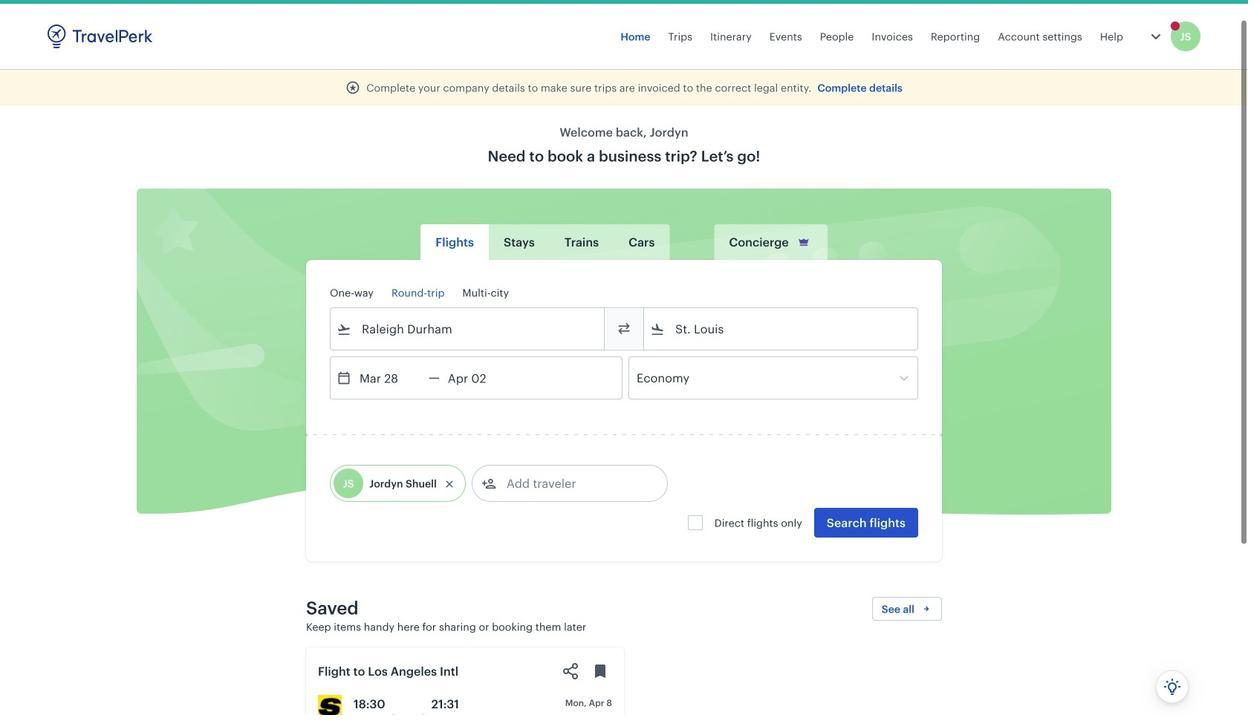 Task type: vqa. For each thing, say whether or not it's contained in the screenshot.
To search field
yes



Task type: describe. For each thing, give the bounding box(es) containing it.
spirit airlines image
[[318, 696, 342, 716]]

Depart text field
[[352, 358, 429, 399]]



Task type: locate. For each thing, give the bounding box(es) containing it.
From search field
[[352, 317, 585, 341]]

To search field
[[665, 317, 899, 341]]

Return text field
[[440, 358, 517, 399]]

Add traveler search field
[[496, 472, 651, 496]]



